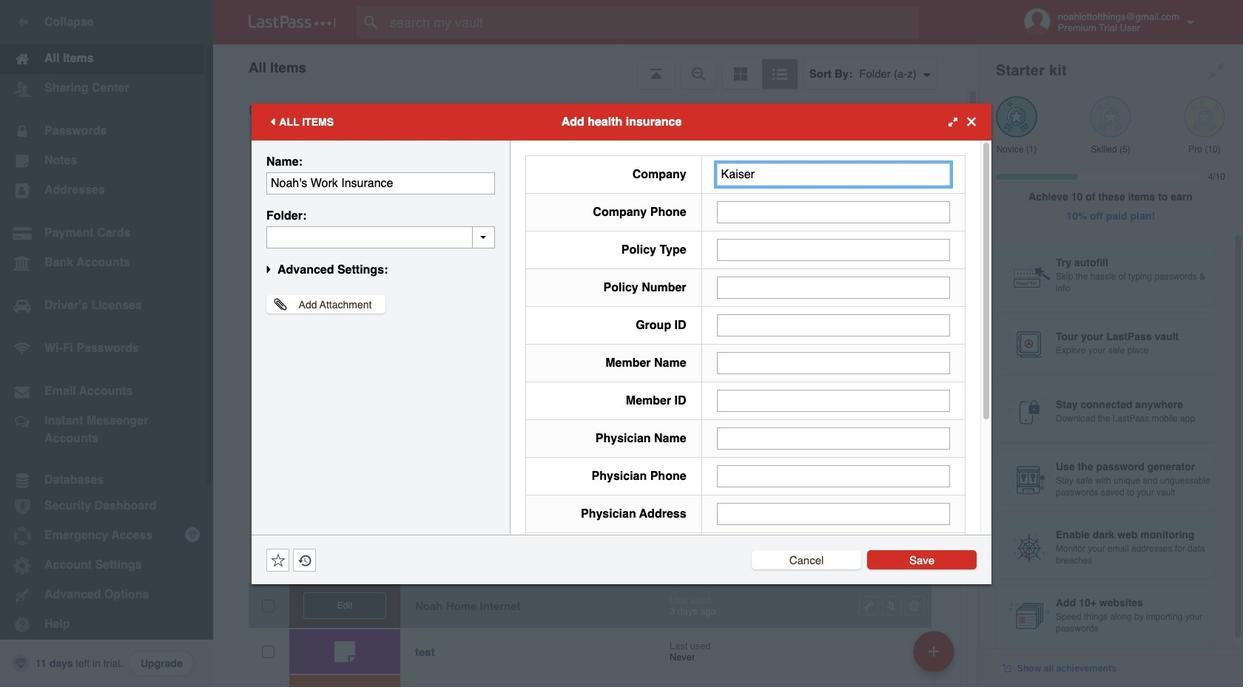 Task type: describe. For each thing, give the bounding box(es) containing it.
lastpass image
[[249, 16, 336, 29]]

vault options navigation
[[213, 44, 978, 89]]

new item image
[[929, 646, 939, 657]]



Task type: locate. For each thing, give the bounding box(es) containing it.
dialog
[[252, 103, 992, 678]]

None text field
[[717, 201, 950, 223], [717, 276, 950, 299], [717, 314, 950, 336], [717, 352, 950, 374], [717, 427, 950, 450], [717, 465, 950, 487], [717, 503, 950, 525], [717, 201, 950, 223], [717, 276, 950, 299], [717, 314, 950, 336], [717, 352, 950, 374], [717, 427, 950, 450], [717, 465, 950, 487], [717, 503, 950, 525]]

Search search field
[[357, 6, 948, 38]]

new item navigation
[[908, 627, 963, 687]]

search my vault text field
[[357, 6, 948, 38]]

None text field
[[717, 163, 950, 185], [266, 172, 495, 194], [266, 226, 495, 248], [717, 239, 950, 261], [717, 390, 950, 412], [717, 163, 950, 185], [266, 172, 495, 194], [266, 226, 495, 248], [717, 239, 950, 261], [717, 390, 950, 412]]

main navigation navigation
[[0, 0, 213, 687]]



Task type: vqa. For each thing, say whether or not it's contained in the screenshot.
text field
yes



